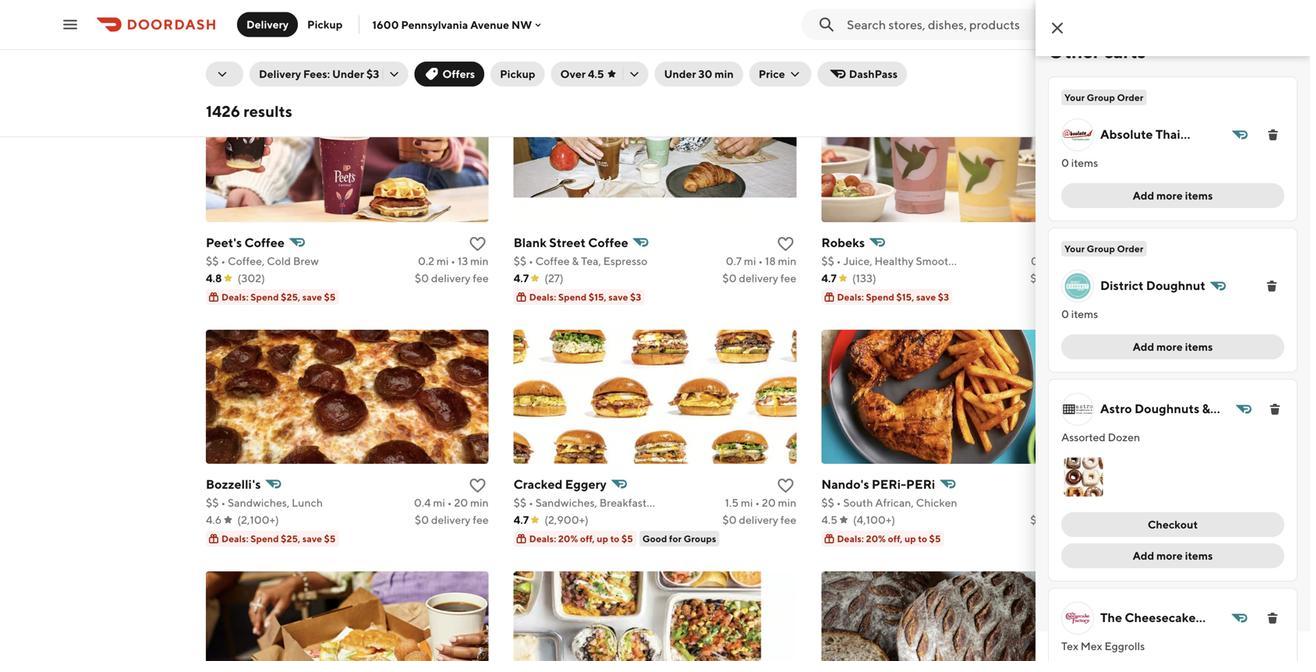 Task type: vqa. For each thing, say whether or not it's contained in the screenshot.
rightmost fried
yes



Task type: describe. For each thing, give the bounding box(es) containing it.
2 horizontal spatial 20
[[1070, 13, 1084, 26]]

fees:
[[303, 67, 330, 80]]

deals: for bozzelli's
[[222, 534, 249, 545]]

nando's peri-peri
[[822, 477, 936, 492]]

4.6 for $​0 delivery fee
[[206, 30, 222, 43]]

$​0 down 0.8
[[1031, 30, 1045, 43]]

(2,100+)
[[237, 514, 279, 527]]

mi for bozzelli's
[[433, 497, 445, 509]]

$​0 for robeks
[[1031, 272, 1045, 285]]

district doughnut
[[1101, 278, 1206, 293]]

dashpass button
[[818, 62, 907, 87]]

min right 22
[[470, 13, 489, 26]]

min up other carts on the top of the page
[[1086, 13, 1105, 26]]

$$ • coffee, cold brew
[[206, 255, 319, 268]]

$$ • takeout, sandwich 4.7 deals: 20% off, up to $5
[[514, 13, 633, 61]]

over
[[561, 67, 586, 80]]

chicken for $$ • south african, chicken
[[916, 497, 958, 509]]

1.9
[[1037, 497, 1050, 509]]

sandwiches, for cracked eggery
[[536, 497, 598, 509]]

price
[[759, 67, 785, 80]]

$$ • south african, chicken
[[822, 497, 958, 509]]

delete saved cart image for cheesecake
[[1267, 612, 1280, 625]]

your for absolute thai restaurant
[[1065, 92, 1085, 103]]

south
[[844, 497, 873, 509]]

(7,600+)
[[851, 30, 894, 43]]

tex
[[1062, 640, 1079, 653]]

• left 22
[[449, 13, 454, 26]]

results
[[244, 102, 292, 121]]

groups
[[684, 534, 717, 545]]

peri-
[[872, 477, 907, 492]]

fee for $$ • south african, chicken
[[1089, 514, 1105, 527]]

$​0 delivery fee for blank street coffee
[[723, 272, 797, 285]]

delete saved cart image for doughnut
[[1266, 280, 1279, 293]]

& inside the "astro doughnuts & fried chicken"
[[1203, 401, 1211, 416]]

astro doughnuts & fried chicken
[[1101, 401, 1211, 433]]

offers button
[[415, 62, 485, 87]]

other
[[1049, 40, 1100, 62]]

13
[[458, 255, 468, 268]]

$0 for (7,600+)
[[837, 50, 850, 61]]

1.9 mi • 31 min
[[1037, 497, 1105, 509]]

brunch
[[658, 497, 695, 509]]

your group order for absolute
[[1065, 92, 1144, 103]]

nando's
[[822, 477, 870, 492]]

fried for astro doughnuts & fried chicken
[[1101, 419, 1131, 433]]

peri
[[907, 477, 936, 492]]

mi for nando's peri-peri
[[1053, 497, 1065, 509]]

$​0 delivery fee down 1.1 mi • 22 min
[[415, 30, 489, 43]]

$​0 for bozzelli's
[[415, 514, 429, 527]]

• left '18'
[[759, 255, 763, 268]]

the cheesecake factory
[[1101, 610, 1196, 642]]

restaurant
[[1101, 144, 1165, 159]]

2 deals: 20% off, up to $5 from the left
[[837, 534, 941, 545]]

$$ inside '$$ • takeout, sandwich 4.7 deals: 20% off, up to $5'
[[514, 13, 527, 26]]

click to add this store to your saved list image for eggery
[[777, 477, 795, 495]]

$5 inside '$$ • takeout, sandwich 4.7 deals: 20% off, up to $5'
[[622, 50, 633, 61]]

price button
[[750, 62, 812, 87]]

thai
[[1156, 127, 1181, 142]]

under 30 min button
[[655, 62, 743, 87]]

delete saved cart image for absolute thai restaurant
[[1267, 129, 1280, 141]]

coffee up 'tea,' on the top left of the page
[[588, 235, 629, 250]]

• right 0.8
[[1063, 13, 1068, 26]]

checkout
[[1148, 518, 1198, 531]]

delivery for $$ • sandwiches, breakfast & brunch
[[739, 514, 779, 527]]

deals: for robeks
[[837, 292, 864, 303]]

4.7 inside '$$ • takeout, sandwich 4.7 deals: 20% off, up to $5'
[[514, 30, 529, 43]]

nw
[[512, 18, 532, 31]]

• left south
[[837, 497, 841, 509]]

0 items for absolute thai restaurant
[[1062, 156, 1099, 169]]

(302)
[[238, 272, 265, 285]]

spend for blank street coffee
[[558, 292, 587, 303]]

20% down (2,900+)
[[558, 534, 578, 545]]

0.8
[[1030, 13, 1047, 26]]

• down the blank
[[529, 255, 534, 268]]

0 for district doughnut
[[1062, 308, 1070, 321]]

• down bozzelli's
[[221, 497, 226, 509]]

coffee up (27)
[[536, 255, 570, 268]]

0.4
[[414, 497, 431, 509]]

delivery for $$ • juice, healthy smoothies
[[1047, 272, 1087, 285]]

brew
[[293, 255, 319, 268]]

20 for bozzelli's
[[454, 497, 468, 509]]

off, down (2,900+)
[[580, 534, 595, 545]]

$$ • sandwiches, breakfast & brunch
[[514, 497, 695, 509]]

delivery button
[[237, 12, 298, 37]]

delivery down (95)
[[236, 50, 271, 61]]

23
[[1072, 255, 1084, 268]]

$$ for robeks
[[822, 255, 835, 268]]

fee for $ • chicken, fried chicken
[[1089, 30, 1105, 43]]

deals: inside '$$ • takeout, sandwich 4.7 deals: 20% off, up to $5'
[[529, 50, 557, 61]]

blank street coffee
[[514, 235, 629, 250]]

more for absolute thai restaurant
[[1157, 189, 1183, 202]]

over 4.5
[[561, 67, 604, 80]]

fee down delivery button
[[273, 50, 288, 61]]

min inside button
[[715, 67, 734, 80]]

• left juice,
[[837, 255, 841, 268]]

$​0 delivery fee down 0.8 mi • 20 min
[[1031, 30, 1105, 43]]

close image
[[1049, 19, 1067, 37]]

• right $
[[830, 13, 835, 26]]

order for absolute
[[1118, 92, 1144, 103]]

espresso
[[604, 255, 648, 268]]

18
[[765, 255, 776, 268]]

off, inside '$$ • takeout, sandwich 4.7 deals: 20% off, up to $5'
[[580, 50, 595, 61]]

• left 23
[[1065, 255, 1070, 268]]

$​0 delivery fee for peet's coffee
[[415, 272, 489, 285]]

min for nando's peri-peri
[[1086, 497, 1105, 509]]

pennsylvania
[[401, 18, 468, 31]]

mi for peet's coffee
[[437, 255, 449, 268]]

$​0 delivery fee for cracked eggery
[[723, 514, 797, 527]]

good
[[643, 534, 667, 545]]

$$ for nando's peri-peri
[[822, 497, 835, 509]]

tex mex eggrolls
[[1062, 640, 1145, 653]]

mi right 0.8
[[1049, 13, 1061, 26]]

22
[[456, 13, 468, 26]]

$$ for cracked eggery
[[514, 497, 527, 509]]

up down the african,
[[905, 534, 916, 545]]

$​0 delivery fee for nando's peri-peri
[[1031, 514, 1105, 527]]

deals: spend $15, save $3 for robeks
[[837, 292, 950, 303]]

absolute thai restaurant
[[1101, 127, 1181, 159]]

assorted dozen image
[[1065, 458, 1104, 497]]

offers
[[443, 67, 475, 80]]

factory
[[1101, 628, 1145, 642]]

mi right 1.1
[[435, 13, 447, 26]]

fee for $$ • sandwiches, lunch
[[473, 514, 489, 527]]

• down cracked
[[529, 497, 534, 509]]

4.1
[[822, 30, 835, 43]]

1.5 mi • 20 min
[[725, 497, 797, 509]]

fee for $$ • juice, healthy smoothies
[[1089, 272, 1105, 285]]

1.1 mi • 22 min
[[422, 13, 489, 26]]

4.7 for cracked eggery
[[514, 514, 529, 527]]

3 add more items button from the top
[[1062, 544, 1285, 569]]

breakfast
[[600, 497, 647, 509]]

$15, for robeks
[[897, 292, 915, 303]]

• left 31
[[1067, 497, 1071, 509]]

dozen
[[1108, 431, 1141, 444]]

• left delivery button
[[221, 13, 226, 26]]

save for blank street coffee
[[609, 292, 629, 303]]

0.8 mi • 20 min
[[1030, 13, 1105, 26]]

spend for peet's coffee
[[251, 292, 279, 303]]

0 for absolute thai restaurant
[[1062, 156, 1070, 169]]

30
[[699, 67, 713, 80]]

street
[[549, 235, 586, 250]]

healthy
[[875, 255, 914, 268]]

• right 0.4
[[448, 497, 452, 509]]

for
[[669, 534, 682, 545]]

add for absolute
[[1133, 189, 1155, 202]]

cracked
[[514, 477, 563, 492]]

3 more from the top
[[1157, 550, 1183, 563]]

coffee up fees:
[[292, 13, 326, 26]]

$$ left delivery button
[[206, 13, 219, 26]]

fee up the dashpass
[[889, 50, 903, 61]]

doughnut
[[1147, 278, 1206, 293]]

$​0 down 1.1
[[415, 30, 429, 43]]

$15, for blank street coffee
[[589, 292, 607, 303]]

deals: spend $15, save $3 for blank street coffee
[[529, 292, 642, 303]]

1426 results
[[206, 102, 292, 121]]

to inside '$$ • takeout, sandwich 4.7 deals: 20% off, up to $5'
[[611, 50, 620, 61]]

delete saved cart image for astro doughnuts & fried chicken
[[1269, 403, 1282, 416]]

mi for blank street coffee
[[744, 255, 756, 268]]

min for bozzelli's
[[470, 497, 489, 509]]

spend for bozzelli's
[[251, 534, 279, 545]]

delivery up the dashpass
[[852, 50, 887, 61]]

sandwiches, up (95)
[[228, 13, 290, 26]]

4.6 for (2,100+)
[[206, 514, 222, 527]]

eggrolls
[[1105, 640, 1145, 653]]

sandwiches, for bozzelli's
[[228, 497, 290, 509]]

• right 1.5 at the right bottom of page
[[755, 497, 760, 509]]

good for groups
[[643, 534, 717, 545]]

1 vertical spatial pickup
[[500, 67, 536, 80]]

• left 13
[[451, 255, 456, 268]]

delivery for delivery
[[247, 18, 289, 31]]

1426
[[206, 102, 240, 121]]

0 items for district doughnut
[[1062, 308, 1099, 321]]

delivery for $$ • south african, chicken
[[1047, 514, 1087, 527]]

under inside under 30 min button
[[664, 67, 696, 80]]

click to add this store to your saved list image for street
[[777, 235, 795, 254]]

peet's coffee
[[206, 235, 285, 250]]

deals: down (2,900+)
[[529, 534, 557, 545]]

up down $$ • sandwiches, breakfast & brunch
[[597, 534, 609, 545]]

1600 pennsylvania avenue nw
[[372, 18, 532, 31]]

$​0 for peet's coffee
[[415, 272, 429, 285]]

your for district doughnut
[[1065, 243, 1085, 254]]

sandwich
[[581, 13, 629, 26]]

min for robeks
[[1086, 255, 1105, 268]]

blank
[[514, 235, 547, 250]]

avenue
[[470, 18, 509, 31]]

$0 for (95)
[[222, 50, 234, 61]]

robeks
[[822, 235, 865, 250]]



Task type: locate. For each thing, give the bounding box(es) containing it.
add more items button down checkout link
[[1062, 544, 1285, 569]]

1 horizontal spatial deals: 20% off, up to $5
[[837, 534, 941, 545]]

group
[[1087, 92, 1116, 103], [1087, 243, 1116, 254]]

sandwiches, up (2,900+)
[[536, 497, 598, 509]]

2 your from the top
[[1065, 243, 1085, 254]]

1 vertical spatial add more items link
[[1062, 335, 1285, 360]]

2 add more items button from the top
[[1062, 335, 1285, 360]]

$0 up dashpass button
[[837, 50, 850, 61]]

to
[[611, 50, 620, 61], [611, 534, 620, 545], [918, 534, 928, 545]]

more down restaurant
[[1157, 189, 1183, 202]]

1 deals: spend $25, save $5 from the top
[[222, 292, 336, 303]]

save for bozzelli's
[[303, 534, 322, 545]]

0 vertical spatial delete saved cart image
[[1267, 129, 1280, 141]]

0 items down reset button
[[1062, 156, 1099, 169]]

fried up (7,600+)
[[883, 13, 909, 26]]

2 vertical spatial chicken
[[916, 497, 958, 509]]

2 vertical spatial add
[[1133, 550, 1155, 563]]

2 deals: spend $25, save $5 from the top
[[222, 534, 336, 545]]

2 deals: spend $15, save $3 from the left
[[837, 292, 950, 303]]

add more items link
[[1062, 183, 1285, 208], [1062, 335, 1285, 360], [1062, 544, 1285, 569]]

delivery
[[247, 18, 289, 31], [259, 67, 301, 80]]

chicken for astro doughnuts & fried chicken
[[1134, 419, 1182, 433]]

group for district doughnut
[[1087, 243, 1116, 254]]

under
[[332, 67, 364, 80], [664, 67, 696, 80]]

delivery down 0.8 mi • 20 min
[[1047, 30, 1087, 43]]

1 horizontal spatial pickup
[[500, 67, 536, 80]]

20 right 0.4
[[454, 497, 468, 509]]

chicken down doughnuts
[[1134, 419, 1182, 433]]

your group order up 23
[[1065, 243, 1144, 254]]

$3 for blank street coffee
[[630, 292, 642, 303]]

$$ for bozzelli's
[[206, 497, 219, 509]]

add more items link for district doughnut
[[1062, 335, 1285, 360]]

deals: spend $15, save $3 down $$ • coffee & tea, espresso
[[529, 292, 642, 303]]

$0 delivery fee up the dashpass
[[837, 50, 903, 61]]

$25,
[[281, 292, 301, 303], [281, 534, 301, 545]]

$$ • coffee & tea, espresso
[[514, 255, 648, 268]]

1 vertical spatial add
[[1133, 341, 1155, 353]]

deals: down nw
[[529, 50, 557, 61]]

4.7 for blank street coffee
[[514, 272, 529, 285]]

2 $0 from the left
[[837, 50, 850, 61]]

add more items for absolute thai restaurant
[[1133, 189, 1214, 202]]

4.8
[[206, 272, 222, 285]]

add more items button for absolute thai restaurant
[[1062, 183, 1285, 208]]

4.5 inside "button"
[[588, 67, 604, 80]]

fee for $$ • sandwiches, breakfast & brunch
[[781, 514, 797, 527]]

add more items link down doughnut
[[1062, 335, 1285, 360]]

under right fees:
[[332, 67, 364, 80]]

$3 down espresso
[[630, 292, 642, 303]]

delivery down 0.7 mi • 18 min at right
[[739, 272, 779, 285]]

$$ • sandwiches, coffee
[[206, 13, 326, 26]]

click to add this store to your saved list image up 0.2 mi • 13 min
[[469, 235, 487, 254]]

2 vertical spatial more
[[1157, 550, 1183, 563]]

1 vertical spatial your
[[1065, 243, 1085, 254]]

20% down (4,100+)
[[866, 534, 886, 545]]

$0 down $$ • sandwiches, coffee
[[222, 50, 234, 61]]

20% inside '$$ • takeout, sandwich 4.7 deals: 20% off, up to $5'
[[558, 50, 578, 61]]

reset
[[1066, 105, 1095, 118]]

fee down 1.5 mi • 20 min
[[781, 514, 797, 527]]

add more items link down restaurant
[[1062, 183, 1285, 208]]

$​0 down 0.4
[[415, 514, 429, 527]]

reset button
[[1056, 99, 1105, 124]]

add more items button
[[1062, 183, 1285, 208], [1062, 335, 1285, 360], [1062, 544, 1285, 569]]

1 deals: spend $15, save $3 from the left
[[529, 292, 642, 303]]

0 horizontal spatial $0
[[222, 50, 234, 61]]

•
[[221, 13, 226, 26], [449, 13, 454, 26], [529, 13, 534, 26], [830, 13, 835, 26], [1063, 13, 1068, 26], [221, 255, 226, 268], [451, 255, 456, 268], [529, 255, 534, 268], [759, 255, 763, 268], [837, 255, 841, 268], [1065, 255, 1070, 268], [221, 497, 226, 509], [448, 497, 452, 509], [529, 497, 534, 509], [755, 497, 760, 509], [837, 497, 841, 509], [1067, 497, 1071, 509]]

min right '18'
[[778, 255, 797, 268]]

delivery for $$ • sandwiches, coffee
[[431, 30, 471, 43]]

0 horizontal spatial $0 delivery fee
[[222, 50, 288, 61]]

more down checkout link
[[1157, 550, 1183, 563]]

3 add more items from the top
[[1133, 550, 1214, 563]]

off, up over 4.5
[[580, 50, 595, 61]]

$​0 delivery fee for bozzelli's
[[415, 514, 489, 527]]

0 vertical spatial 4.6
[[206, 30, 222, 43]]

add more items button down doughnut
[[1062, 335, 1285, 360]]

fee down 0.4 mi • 20 min
[[473, 514, 489, 527]]

0.2 mi • 13 min
[[418, 255, 489, 268]]

tea,
[[581, 255, 601, 268]]

• inside '$$ • takeout, sandwich 4.7 deals: 20% off, up to $5'
[[529, 13, 534, 26]]

coffee up the $$ • coffee, cold brew
[[245, 235, 285, 250]]

save down lunch
[[303, 534, 322, 545]]

& left 'tea,' on the top left of the page
[[572, 255, 579, 268]]

& right doughnuts
[[1203, 401, 1211, 416]]

assorted
[[1062, 431, 1106, 444]]

items for district doughnut's add more items link
[[1186, 341, 1214, 353]]

0 vertical spatial &
[[572, 255, 579, 268]]

sandwiches,
[[228, 13, 290, 26], [228, 497, 290, 509], [536, 497, 598, 509]]

0 vertical spatial $25,
[[281, 292, 301, 303]]

0 horizontal spatial 20
[[454, 497, 468, 509]]

deals: 20% off, up to $5
[[529, 534, 633, 545], [837, 534, 941, 545]]

spend for robeks
[[866, 292, 895, 303]]

delivery down 0.4 mi • 20 min
[[431, 514, 471, 527]]

4.7 for robeks
[[822, 272, 837, 285]]

min for blank street coffee
[[778, 255, 797, 268]]

chicken
[[912, 13, 953, 26], [1134, 419, 1182, 433], [916, 497, 958, 509]]

4.6 left (95)
[[206, 30, 222, 43]]

1 add more items button from the top
[[1062, 183, 1285, 208]]

order for district
[[1118, 243, 1144, 254]]

1 $15, from the left
[[589, 292, 607, 303]]

fee for $$ • coffee & tea, espresso
[[781, 272, 797, 285]]

$0 delivery fee
[[222, 50, 288, 61], [837, 50, 903, 61]]

spend down (2,100+)
[[251, 534, 279, 545]]

mi right 0.2
[[437, 255, 449, 268]]

delivery for $$ • sandwiches, lunch
[[431, 514, 471, 527]]

20 right close 'image'
[[1070, 13, 1084, 26]]

cold
[[267, 255, 291, 268]]

2 $25, from the top
[[281, 534, 301, 545]]

to down $$ • south african, chicken
[[918, 534, 928, 545]]

$0 delivery fee for (95)
[[222, 50, 288, 61]]

deals: spend $25, save $5 down (2,100+)
[[222, 534, 336, 545]]

(133)
[[853, 272, 877, 285]]

0 vertical spatial delivery
[[247, 18, 289, 31]]

add more items button for district doughnut
[[1062, 335, 1285, 360]]

delivery
[[431, 30, 471, 43], [1047, 30, 1087, 43], [236, 50, 271, 61], [852, 50, 887, 61], [431, 272, 471, 285], [739, 272, 779, 285], [1047, 272, 1087, 285], [431, 514, 471, 527], [739, 514, 779, 527], [1047, 514, 1087, 527]]

items
[[1072, 156, 1099, 169], [1186, 189, 1214, 202], [1072, 308, 1099, 321], [1186, 341, 1214, 353], [1186, 550, 1214, 563]]

1 horizontal spatial 4.5
[[822, 514, 838, 527]]

$0 delivery fee down (95)
[[222, 50, 288, 61]]

juice,
[[844, 255, 873, 268]]

0 vertical spatial 0 items
[[1062, 156, 1099, 169]]

20%
[[558, 50, 578, 61], [558, 534, 578, 545], [866, 534, 886, 545]]

0 horizontal spatial fried
[[883, 13, 909, 26]]

up inside '$$ • takeout, sandwich 4.7 deals: 20% off, up to $5'
[[597, 50, 609, 61]]

0 vertical spatial group
[[1087, 92, 1116, 103]]

1 horizontal spatial 20
[[762, 497, 776, 509]]

0.5 mi • 23 min
[[1031, 255, 1105, 268]]

$​0 for cracked eggery
[[723, 514, 737, 527]]

$25, for peet's coffee
[[281, 292, 301, 303]]

4.5 right over
[[588, 67, 604, 80]]

$$ • juice, healthy smoothies
[[822, 255, 969, 268]]

1 vertical spatial add more items button
[[1062, 335, 1285, 360]]

1 horizontal spatial $3
[[630, 292, 642, 303]]

1 vertical spatial &
[[1203, 401, 1211, 416]]

1.5
[[725, 497, 739, 509]]

1 $0 delivery fee from the left
[[222, 50, 288, 61]]

deals: spend $15, save $3
[[529, 292, 642, 303], [837, 292, 950, 303]]

fee down 0.2 mi • 13 min
[[473, 272, 489, 285]]

1 vertical spatial your group order
[[1065, 243, 1144, 254]]

0 horizontal spatial &
[[572, 255, 579, 268]]

0 vertical spatial deals: spend $25, save $5
[[222, 292, 336, 303]]

save
[[303, 292, 322, 303], [609, 292, 629, 303], [917, 292, 936, 303], [303, 534, 322, 545]]

absolute
[[1101, 127, 1154, 142]]

assorted dozen
[[1062, 431, 1141, 444]]

0 vertical spatial more
[[1157, 189, 1183, 202]]

2 add from the top
[[1133, 341, 1155, 353]]

2 group from the top
[[1087, 243, 1116, 254]]

delete saved cart image
[[1266, 280, 1279, 293], [1267, 612, 1280, 625]]

$​0 delivery fee down 0.7 mi • 18 min at right
[[723, 272, 797, 285]]

$$
[[206, 13, 219, 26], [514, 13, 527, 26], [206, 255, 219, 268], [514, 255, 527, 268], [822, 255, 835, 268], [206, 497, 219, 509], [514, 497, 527, 509], [822, 497, 835, 509]]

mex
[[1081, 640, 1103, 653]]

bozzelli's
[[206, 477, 261, 492]]

deals: spend $25, save $5 for bozzelli's
[[222, 534, 336, 545]]

deals: 20% off, up to $5 down (2,900+)
[[529, 534, 633, 545]]

off,
[[580, 50, 595, 61], [580, 534, 595, 545], [888, 534, 903, 545]]

min for cracked eggery
[[778, 497, 797, 509]]

$​0 delivery fee down 0.5 mi • 23 min
[[1031, 272, 1105, 285]]

$$ • sandwiches, lunch
[[206, 497, 323, 509]]

add more items down restaurant
[[1133, 189, 1214, 202]]

0 vertical spatial add
[[1133, 189, 1155, 202]]

delivery fees: under $3
[[259, 67, 379, 80]]

chicken right chicken,
[[912, 13, 953, 26]]

$$ for blank street coffee
[[514, 255, 527, 268]]

0 vertical spatial 0
[[1062, 156, 1070, 169]]

mi right 0.4
[[433, 497, 445, 509]]

1 your from the top
[[1065, 92, 1085, 103]]

0 vertical spatial delete saved cart image
[[1266, 280, 1279, 293]]

deals: for peet's coffee
[[222, 292, 249, 303]]

1 horizontal spatial pickup button
[[491, 62, 545, 87]]

group for absolute thai restaurant
[[1087, 92, 1116, 103]]

1 vertical spatial delete saved cart image
[[1267, 612, 1280, 625]]

over 4.5 button
[[551, 62, 649, 87]]

0 horizontal spatial deals: spend $15, save $3
[[529, 292, 642, 303]]

takeout,
[[536, 13, 579, 26]]

delivery left fees:
[[259, 67, 301, 80]]

$
[[822, 13, 828, 26]]

click to add this store to your saved list image for peri-
[[1084, 477, 1103, 495]]

0 vertical spatial pickup
[[307, 18, 343, 31]]

click to add this store to your saved list image up 0.7 mi • 18 min at right
[[777, 235, 795, 254]]

delivery down 1.1 mi • 22 min
[[431, 30, 471, 43]]

delivery for $$ • coffee, cold brew
[[431, 272, 471, 285]]

deals: spend $25, save $5 for peet's coffee
[[222, 292, 336, 303]]

mi for robeks
[[1051, 255, 1063, 268]]

$​0 delivery fee down 1.9 mi • 31 min
[[1031, 514, 1105, 527]]

1 $0 from the left
[[222, 50, 234, 61]]

delivery for $ • chicken, fried chicken
[[1047, 30, 1087, 43]]

$15,
[[589, 292, 607, 303], [897, 292, 915, 303]]

delete saved cart image
[[1267, 129, 1280, 141], [1269, 403, 1282, 416]]

0 vertical spatial your
[[1065, 92, 1085, 103]]

save for robeks
[[917, 292, 936, 303]]

2 vertical spatial &
[[649, 497, 656, 509]]

deals:
[[529, 50, 557, 61], [222, 292, 249, 303], [529, 292, 557, 303], [837, 292, 864, 303], [222, 534, 249, 545], [529, 534, 557, 545], [837, 534, 864, 545]]

1600
[[372, 18, 399, 31]]

lunch
[[292, 497, 323, 509]]

more for district doughnut
[[1157, 341, 1183, 353]]

2 vertical spatial add more items
[[1133, 550, 1214, 563]]

fee for $$ • sandwiches, coffee
[[473, 30, 489, 43]]

3 add from the top
[[1133, 550, 1155, 563]]

1 horizontal spatial deals: spend $15, save $3
[[837, 292, 950, 303]]

1 horizontal spatial under
[[664, 67, 696, 80]]

chicken for $ • chicken, fried chicken
[[912, 13, 953, 26]]

cracked eggery
[[514, 477, 607, 492]]

1 vertical spatial more
[[1157, 341, 1183, 353]]

1 vertical spatial order
[[1118, 243, 1144, 254]]

min
[[470, 13, 489, 26], [1086, 13, 1105, 26], [715, 67, 734, 80], [470, 255, 489, 268], [778, 255, 797, 268], [1086, 255, 1105, 268], [470, 497, 489, 509], [778, 497, 797, 509], [1086, 497, 1105, 509]]

0.7 mi • 18 min
[[726, 255, 797, 268]]

order right click to add this store to your saved list image
[[1118, 243, 1144, 254]]

click to add this store to your saved list image
[[1084, 235, 1103, 254]]

0 vertical spatial chicken
[[912, 13, 953, 26]]

$0 delivery fee for (7,600+)
[[837, 50, 903, 61]]

1 add more items from the top
[[1133, 189, 1214, 202]]

add more items link for absolute thai restaurant
[[1062, 183, 1285, 208]]

0.5
[[1031, 255, 1048, 268]]

1 vertical spatial delete saved cart image
[[1269, 403, 1282, 416]]

2 horizontal spatial &
[[1203, 401, 1211, 416]]

under 30 min
[[664, 67, 734, 80]]

pickup up delivery fees: under $3
[[307, 18, 343, 31]]

add more items link down checkout link
[[1062, 544, 1285, 569]]

1 horizontal spatial $0
[[837, 50, 850, 61]]

items for add more items link corresponding to absolute thai restaurant
[[1186, 189, 1214, 202]]

1 horizontal spatial $15,
[[897, 292, 915, 303]]

0 items down 23
[[1062, 308, 1099, 321]]

group up 0.5 mi • 23 min
[[1087, 243, 1116, 254]]

4.7 left (133)
[[822, 272, 837, 285]]

fee for $$ • coffee, cold brew
[[473, 272, 489, 285]]

2 your group order from the top
[[1065, 243, 1144, 254]]

2 more from the top
[[1157, 341, 1183, 353]]

min for peet's coffee
[[470, 255, 489, 268]]

0 vertical spatial order
[[1118, 92, 1144, 103]]

$$ for peet's coffee
[[206, 255, 219, 268]]

peet's
[[206, 235, 242, 250]]

1 vertical spatial 4.6
[[206, 514, 222, 527]]

mi right 0.7
[[744, 255, 756, 268]]

dashpass
[[849, 67, 898, 80]]

0 horizontal spatial pickup
[[307, 18, 343, 31]]

3 add more items link from the top
[[1062, 544, 1285, 569]]

2 4.6 from the top
[[206, 514, 222, 527]]

1 add from the top
[[1133, 189, 1155, 202]]

2 vertical spatial add more items button
[[1062, 544, 1285, 569]]

to down breakfast
[[611, 534, 620, 545]]

(27)
[[545, 272, 564, 285]]

your up 23
[[1065, 243, 1085, 254]]

1 group from the top
[[1087, 92, 1116, 103]]

$3 for robeks
[[938, 292, 950, 303]]

0 horizontal spatial $3
[[367, 67, 379, 80]]

$$ down cracked
[[514, 497, 527, 509]]

0 vertical spatial fried
[[883, 13, 909, 26]]

$5
[[622, 50, 633, 61], [324, 292, 336, 303], [324, 534, 336, 545], [622, 534, 633, 545], [930, 534, 941, 545]]

0 vertical spatial add more items button
[[1062, 183, 1285, 208]]

district
[[1101, 278, 1144, 293]]

1 more from the top
[[1157, 189, 1183, 202]]

1 vertical spatial delivery
[[259, 67, 301, 80]]

items for 3rd add more items link
[[1186, 550, 1214, 563]]

1 vertical spatial pickup button
[[491, 62, 545, 87]]

0 down reset button
[[1062, 156, 1070, 169]]

click to add this store to your saved list image up 0.4 mi • 20 min
[[469, 477, 487, 495]]

deals: spend $15, save $3 down (133)
[[837, 292, 950, 303]]

2 under from the left
[[664, 67, 696, 80]]

0 vertical spatial your group order
[[1065, 92, 1144, 103]]

mi for cracked eggery
[[741, 497, 753, 509]]

1 add more items link from the top
[[1062, 183, 1285, 208]]

1 horizontal spatial $0 delivery fee
[[837, 50, 903, 61]]

0 vertical spatial add more items link
[[1062, 183, 1285, 208]]

1 vertical spatial add more items
[[1133, 341, 1214, 353]]

deals: for blank street coffee
[[529, 292, 557, 303]]

1 $25, from the top
[[281, 292, 301, 303]]

1 0 items from the top
[[1062, 156, 1099, 169]]

your up 'reset'
[[1065, 92, 1085, 103]]

2 order from the top
[[1118, 243, 1144, 254]]

click to add this store to your saved list image
[[469, 235, 487, 254], [777, 235, 795, 254], [469, 477, 487, 495], [777, 477, 795, 495], [1084, 477, 1103, 495]]

$​0 down 0.2
[[415, 272, 429, 285]]

off, down (4,100+)
[[888, 534, 903, 545]]

1 vertical spatial fried
[[1101, 419, 1131, 433]]

delivery inside button
[[247, 18, 289, 31]]

your group order for district
[[1065, 243, 1144, 254]]

0 vertical spatial 4.5
[[588, 67, 604, 80]]

0 horizontal spatial $15,
[[589, 292, 607, 303]]

$​0 delivery fee for robeks
[[1031, 272, 1105, 285]]

$25, for bozzelli's
[[281, 534, 301, 545]]

click to add this store to your saved list image for coffee
[[469, 235, 487, 254]]

1 vertical spatial 0 items
[[1062, 308, 1099, 321]]

1 4.6 from the top
[[206, 30, 222, 43]]

open menu image
[[61, 15, 80, 34]]

other carts
[[1049, 40, 1146, 62]]

spend down (133)
[[866, 292, 895, 303]]

1 horizontal spatial fried
[[1101, 419, 1131, 433]]

2 add more items link from the top
[[1062, 335, 1285, 360]]

deals: for nando's peri-peri
[[837, 534, 864, 545]]

2 $0 delivery fee from the left
[[837, 50, 903, 61]]

$​0 down 1.9
[[1031, 514, 1045, 527]]

4.5 down nando's
[[822, 514, 838, 527]]

2 $15, from the left
[[897, 292, 915, 303]]

spend
[[251, 292, 279, 303], [558, 292, 587, 303], [866, 292, 895, 303], [251, 534, 279, 545]]

1 vertical spatial group
[[1087, 243, 1116, 254]]

1 vertical spatial 4.5
[[822, 514, 838, 527]]

4.6 down bozzelli's
[[206, 514, 222, 527]]

$25, down cold
[[281, 292, 301, 303]]

1 vertical spatial deals: spend $25, save $5
[[222, 534, 336, 545]]

4.6
[[206, 30, 222, 43], [206, 514, 222, 527]]

0 horizontal spatial under
[[332, 67, 364, 80]]

$​0
[[415, 30, 429, 43], [1031, 30, 1045, 43], [415, 272, 429, 285], [723, 272, 737, 285], [1031, 272, 1045, 285], [415, 514, 429, 527], [723, 514, 737, 527], [1031, 514, 1045, 527]]

$3 down smoothies
[[938, 292, 950, 303]]

fried for $ • chicken, fried chicken
[[883, 13, 909, 26]]

0 vertical spatial pickup button
[[298, 12, 352, 37]]

$​0 for blank street coffee
[[723, 272, 737, 285]]

2 horizontal spatial $3
[[938, 292, 950, 303]]

2 add more items from the top
[[1133, 341, 1214, 353]]

1 vertical spatial 0
[[1062, 308, 1070, 321]]

0 vertical spatial add more items
[[1133, 189, 1214, 202]]

0.2
[[418, 255, 435, 268]]

add more items for district doughnut
[[1133, 341, 1214, 353]]

1 vertical spatial chicken
[[1134, 419, 1182, 433]]

1 order from the top
[[1118, 92, 1144, 103]]

coffee,
[[228, 255, 265, 268]]

fried inside the "astro doughnuts & fried chicken"
[[1101, 419, 1131, 433]]

$ • chicken, fried chicken
[[822, 13, 953, 26]]

1 vertical spatial $25,
[[281, 534, 301, 545]]

1 your group order from the top
[[1065, 92, 1144, 103]]

1 deals: 20% off, up to $5 from the left
[[529, 534, 633, 545]]

more
[[1157, 189, 1183, 202], [1157, 341, 1183, 353], [1157, 550, 1183, 563]]

(95)
[[237, 30, 258, 43]]

0 horizontal spatial pickup button
[[298, 12, 352, 37]]

20% up over
[[558, 50, 578, 61]]

$​0 delivery fee
[[415, 30, 489, 43], [1031, 30, 1105, 43], [415, 272, 489, 285], [723, 272, 797, 285], [1031, 272, 1105, 285], [415, 514, 489, 527], [723, 514, 797, 527], [1031, 514, 1105, 527]]

carts
[[1104, 40, 1146, 62]]

2 vertical spatial add more items link
[[1062, 544, 1285, 569]]

4.7 down cracked
[[514, 514, 529, 527]]

min down click to add this store to your saved list image
[[1086, 255, 1105, 268]]

• down peet's
[[221, 255, 226, 268]]

delivery for delivery fees: under $3
[[259, 67, 301, 80]]

eggery
[[565, 477, 607, 492]]

0 horizontal spatial deals: 20% off, up to $5
[[529, 534, 633, 545]]

$​0 for nando's peri-peri
[[1031, 514, 1045, 527]]

0 horizontal spatial 4.5
[[588, 67, 604, 80]]

1 under from the left
[[332, 67, 364, 80]]

$​0 delivery fee down 0.4 mi • 20 min
[[415, 514, 489, 527]]

4.5
[[588, 67, 604, 80], [822, 514, 838, 527]]

31
[[1074, 497, 1084, 509]]

checkout link
[[1062, 513, 1285, 538]]

save for peet's coffee
[[303, 292, 322, 303]]

mi right 0.5
[[1051, 255, 1063, 268]]

1 horizontal spatial &
[[649, 497, 656, 509]]

2 0 from the top
[[1062, 308, 1070, 321]]

$​0 down 0.5
[[1031, 272, 1045, 285]]

1 0 from the top
[[1062, 156, 1070, 169]]

2 0 items from the top
[[1062, 308, 1099, 321]]

cheesecake
[[1125, 610, 1196, 625]]

delivery for $$ • coffee & tea, espresso
[[739, 272, 779, 285]]

$25, down lunch
[[281, 534, 301, 545]]

$$ up 4.8
[[206, 255, 219, 268]]

$15, down 'tea,' on the top left of the page
[[589, 292, 607, 303]]

chicken inside the "astro doughnuts & fried chicken"
[[1134, 419, 1182, 433]]

fee down 1.1 mi • 22 min
[[473, 30, 489, 43]]



